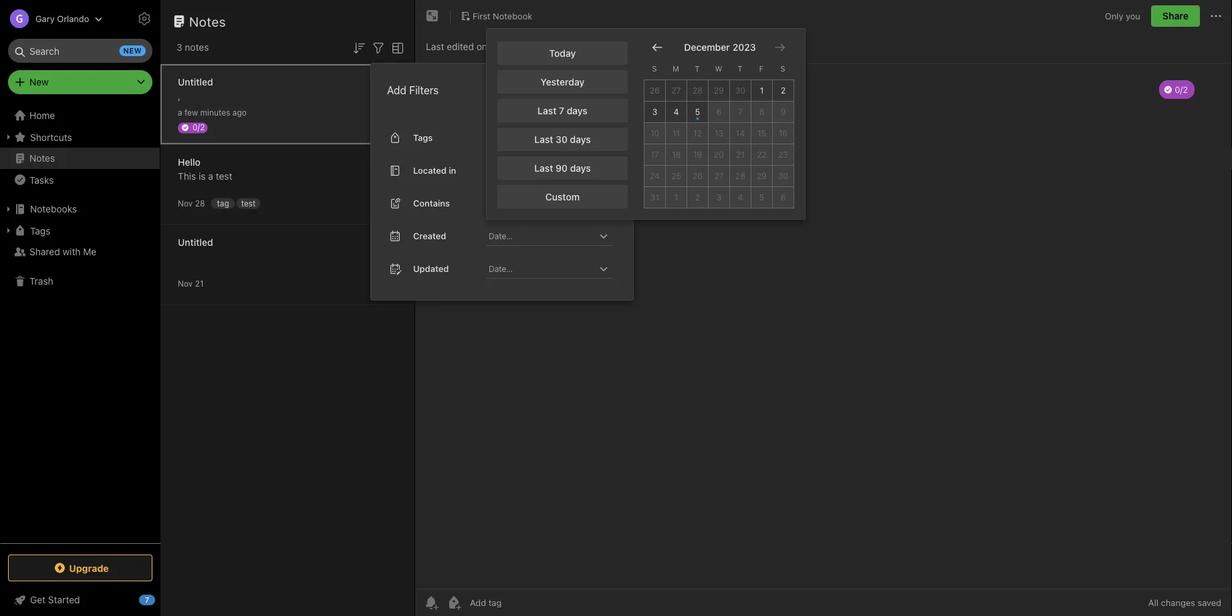 Task type: describe. For each thing, give the bounding box(es) containing it.
shared with me link
[[0, 241, 160, 263]]

date… for updated
[[489, 264, 513, 273]]

hello
[[178, 157, 201, 168]]

0 horizontal spatial 28 button
[[687, 80, 709, 101]]

14 button
[[730, 123, 751, 144]]

10 button
[[644, 123, 666, 144]]

2 horizontal spatial 3
[[716, 193, 721, 202]]

13 button
[[709, 123, 730, 144]]

dec
[[490, 41, 507, 52]]

9
[[781, 107, 786, 117]]

shared with me
[[29, 246, 96, 257]]

tasks button
[[0, 169, 160, 191]]

0 horizontal spatial 6 button
[[709, 101, 730, 123]]

a few minutes ago
[[178, 108, 247, 117]]

1 horizontal spatial 28 button
[[730, 166, 751, 187]]

1 vertical spatial 1
[[674, 193, 678, 202]]

13
[[715, 129, 723, 138]]

shortcuts
[[30, 132, 72, 143]]

clear
[[577, 84, 600, 95]]

yesterday
[[541, 76, 584, 87]]

note window element
[[415, 0, 1232, 616]]

20 button
[[709, 144, 730, 166]]

11 button
[[666, 123, 687, 144]]

 Date picker field
[[486, 259, 625, 279]]

trash
[[29, 276, 53, 287]]

me
[[83, 246, 96, 257]]

Add filters field
[[370, 39, 386, 56]]

upgrade
[[69, 563, 109, 574]]

1 vertical spatial 4 button
[[730, 187, 751, 208]]

Help and Learning task checklist field
[[0, 590, 160, 611]]

1 vertical spatial 30 button
[[773, 166, 794, 187]]

trash link
[[0, 271, 160, 292]]

8 button
[[751, 101, 773, 123]]

created
[[413, 231, 446, 241]]

0 vertical spatial 26 button
[[644, 80, 666, 101]]

1 horizontal spatial 1
[[760, 86, 764, 95]]

0 horizontal spatial 21
[[195, 279, 204, 288]]

0 vertical spatial test
[[216, 171, 232, 182]]

0/2
[[193, 123, 205, 132]]

saved
[[1198, 598, 1221, 608]]

1 vertical spatial 5
[[759, 193, 764, 202]]

19 button
[[687, 144, 709, 166]]

1 horizontal spatial 28
[[693, 86, 703, 95]]

22
[[757, 150, 767, 159]]

31 button
[[644, 187, 666, 208]]

custom
[[545, 191, 580, 202]]

1 vertical spatial 29 button
[[751, 166, 773, 187]]

1 horizontal spatial 26 button
[[687, 166, 709, 187]]

15
[[757, 129, 766, 138]]

add tag image
[[446, 595, 462, 611]]

notes
[[185, 42, 209, 53]]

0 vertical spatial 30 button
[[730, 80, 751, 101]]

notebooks
[[30, 204, 77, 215]]

0 vertical spatial 27 button
[[666, 80, 687, 101]]

all changes saved
[[1148, 598, 1221, 608]]

0 vertical spatial 2 button
[[773, 80, 794, 101]]

1 horizontal spatial test
[[241, 199, 256, 208]]

notebook
[[493, 11, 532, 21]]

16
[[779, 129, 788, 138]]

located in
[[413, 165, 456, 176]]

0 vertical spatial 29 button
[[709, 80, 730, 101]]

add
[[387, 84, 406, 96]]

december
[[684, 42, 730, 53]]

2023 field
[[730, 40, 756, 54]]

6 for bottom the 6 button
[[781, 193, 786, 202]]

22 button
[[751, 144, 773, 166]]

days for last 30 days
[[570, 134, 591, 145]]

2 horizontal spatial 28
[[735, 171, 745, 181]]

ago
[[232, 108, 247, 117]]

notes inside tree
[[29, 153, 55, 164]]

2 t from the left
[[738, 64, 742, 73]]

21 inside button
[[736, 150, 745, 159]]

19
[[693, 150, 702, 159]]

shortcuts button
[[0, 126, 160, 148]]

Add tag field
[[469, 597, 569, 609]]

1 horizontal spatial 5 button
[[751, 187, 773, 208]]

last for last edited on dec 5, 2023
[[426, 41, 444, 52]]

1 vertical spatial 26
[[693, 171, 703, 181]]

clear all
[[577, 84, 612, 95]]

0 horizontal spatial 3
[[176, 42, 182, 53]]

14
[[736, 129, 745, 138]]

only
[[1105, 11, 1123, 21]]

notes link
[[0, 148, 160, 169]]

3 notes
[[176, 42, 209, 53]]

add a reminder image
[[423, 595, 439, 611]]

new
[[123, 46, 142, 55]]

27 for 27 button to the right
[[714, 171, 724, 181]]

expand notebooks image
[[3, 204, 14, 215]]

17
[[651, 150, 659, 159]]

15 button
[[751, 123, 773, 144]]

0 horizontal spatial 2 button
[[687, 187, 709, 208]]

f
[[759, 64, 764, 73]]

Sort options field
[[351, 39, 367, 56]]

m
[[673, 64, 679, 73]]

last 7 days
[[538, 105, 587, 116]]

23
[[778, 150, 788, 159]]

orlando
[[57, 14, 89, 24]]

nov 28
[[178, 199, 205, 208]]

located
[[413, 165, 446, 176]]

2 for top 2 button
[[781, 86, 786, 95]]

1 vertical spatial 6 button
[[773, 187, 794, 208]]

home
[[29, 110, 55, 121]]

add filters image
[[370, 40, 386, 56]]

8
[[759, 107, 764, 117]]

2023 inside note window element
[[520, 41, 543, 52]]

edited
[[447, 41, 474, 52]]

in
[[449, 165, 456, 176]]

clear all button
[[576, 82, 613, 98]]

all
[[1148, 598, 1158, 608]]

1 horizontal spatial 3 button
[[709, 187, 730, 208]]

1 horizontal spatial tags
[[413, 133, 433, 143]]

date… for created
[[489, 231, 513, 241]]

0 horizontal spatial 3 button
[[644, 101, 666, 123]]

updated
[[413, 264, 449, 274]]

tag
[[217, 199, 229, 208]]

today
[[549, 47, 576, 58]]

nov 21
[[178, 279, 204, 288]]

2 s from the left
[[780, 64, 785, 73]]

on
[[476, 41, 487, 52]]

1 horizontal spatial a
[[208, 171, 213, 182]]

25 button
[[666, 166, 687, 187]]

7 button
[[730, 101, 751, 123]]



Task type: vqa. For each thing, say whether or not it's contained in the screenshot.
row group containing Addresses
no



Task type: locate. For each thing, give the bounding box(es) containing it.
0 vertical spatial 3 button
[[644, 101, 666, 123]]

4 button up 11
[[666, 101, 687, 123]]

28 down 21 button
[[735, 171, 745, 181]]

29 for bottommost 29 button
[[757, 171, 767, 181]]

5 button down the 22 button
[[751, 187, 773, 208]]

4 button down 21 button
[[730, 187, 751, 208]]

4 down 21 button
[[738, 193, 743, 202]]

0 vertical spatial 5
[[695, 107, 700, 117]]

gary
[[35, 14, 55, 24]]

30 for the 30 button to the top
[[735, 86, 745, 95]]

7 left 8
[[738, 107, 743, 117]]

29 down w
[[714, 86, 724, 95]]

only you
[[1105, 11, 1140, 21]]

days for last 7 days
[[567, 105, 587, 116]]

minutes
[[200, 108, 230, 117]]

1 vertical spatial 2
[[695, 193, 700, 202]]

2 date… from the top
[[489, 264, 513, 273]]

last down last 7 days on the left of the page
[[534, 134, 553, 145]]

1 vertical spatial 2 button
[[687, 187, 709, 208]]

6 down 23 button
[[781, 193, 786, 202]]

12 button
[[687, 123, 709, 144]]

26 button down 19
[[687, 166, 709, 187]]

28 button
[[687, 80, 709, 101], [730, 166, 751, 187]]

5
[[695, 107, 700, 117], [759, 193, 764, 202]]

1 s from the left
[[652, 64, 657, 73]]

0 horizontal spatial 2023
[[520, 41, 543, 52]]

get started
[[30, 595, 80, 606]]

1 vertical spatial a
[[208, 171, 213, 182]]

1 vertical spatial 1 button
[[666, 187, 687, 208]]

days right 90 at left
[[570, 162, 591, 173]]

2 button right 31 button
[[687, 187, 709, 208]]

6 button down 23 button
[[773, 187, 794, 208]]

this
[[178, 171, 196, 182]]

3 button
[[644, 101, 666, 123], [709, 187, 730, 208]]

0 vertical spatial 6 button
[[709, 101, 730, 123]]

0 horizontal spatial 2
[[695, 193, 700, 202]]

days down last 7 days on the left of the page
[[570, 134, 591, 145]]

3 button down 20 button
[[709, 187, 730, 208]]

notes up notes
[[189, 13, 226, 29]]

tree containing home
[[0, 105, 160, 543]]

27 down m
[[671, 86, 681, 95]]

2023 right december at the top right of the page
[[733, 42, 756, 53]]

0 vertical spatial date…
[[489, 231, 513, 241]]

test right is
[[216, 171, 232, 182]]

5 up 12 at the right
[[695, 107, 700, 117]]

1 horizontal spatial 1 button
[[751, 80, 773, 101]]

29 for the topmost 29 button
[[714, 86, 724, 95]]

23 button
[[773, 144, 794, 166]]

6 for left the 6 button
[[716, 107, 722, 117]]

27 for top 27 button
[[671, 86, 681, 95]]

0 horizontal spatial 1
[[674, 193, 678, 202]]

untitled
[[178, 77, 213, 88], [178, 237, 213, 248]]

days
[[567, 105, 587, 116], [570, 134, 591, 145], [570, 162, 591, 173]]

new button
[[8, 70, 152, 94]]

1 up 8
[[760, 86, 764, 95]]

first notebook
[[473, 11, 532, 21]]

 Date picker field
[[486, 226, 625, 246]]

1 vertical spatial 28
[[735, 171, 745, 181]]

untitled ,
[[178, 77, 213, 102]]

26 right 25 button
[[693, 171, 703, 181]]

date… down  date picker field
[[489, 264, 513, 273]]

0 horizontal spatial 4
[[674, 107, 679, 117]]

3 left notes
[[176, 42, 182, 53]]

1 horizontal spatial 7
[[559, 105, 564, 116]]

2 untitled from the top
[[178, 237, 213, 248]]

2 vertical spatial 28
[[195, 199, 205, 208]]

1 vertical spatial 28 button
[[730, 166, 751, 187]]

7 left click to collapse icon
[[145, 596, 149, 605]]

Account field
[[0, 5, 103, 32]]

4
[[674, 107, 679, 117], [738, 193, 743, 202]]

0 horizontal spatial test
[[216, 171, 232, 182]]

0 vertical spatial 27
[[671, 86, 681, 95]]

last 30 days
[[534, 134, 591, 145]]

16 button
[[773, 123, 794, 144]]

a
[[178, 108, 182, 117], [208, 171, 213, 182]]

21 button
[[730, 144, 751, 166]]

1 button up 8
[[751, 80, 773, 101]]

29 button down w
[[709, 80, 730, 101]]

add filters
[[387, 84, 439, 96]]

26
[[650, 86, 660, 95], [693, 171, 703, 181]]

5,
[[509, 41, 517, 52]]

31
[[650, 193, 659, 202]]

tasks
[[29, 174, 54, 185]]

6 up 13
[[716, 107, 722, 117]]

untitled up ","
[[178, 77, 213, 88]]

2 up 9
[[781, 86, 786, 95]]

2 vertical spatial 30
[[778, 171, 788, 181]]

0 vertical spatial 6
[[716, 107, 722, 117]]

1 date… from the top
[[489, 231, 513, 241]]

,
[[178, 91, 180, 102]]

changes
[[1161, 598, 1195, 608]]

30 up 7 button
[[735, 86, 745, 95]]

s
[[652, 64, 657, 73], [780, 64, 785, 73]]

notes up tasks at the top left of the page
[[29, 153, 55, 164]]

first
[[473, 11, 490, 21]]

date… up date… field
[[489, 231, 513, 241]]

30 down 23 button
[[778, 171, 788, 181]]

untitled for untitled ,
[[178, 77, 213, 88]]

1 t from the left
[[695, 64, 700, 73]]

nov for nov 21
[[178, 279, 193, 288]]

4 up 11
[[674, 107, 679, 117]]

10
[[650, 129, 659, 138]]

0 horizontal spatial 1 button
[[666, 187, 687, 208]]

last for last 90 days
[[534, 162, 553, 173]]

0 horizontal spatial 28
[[195, 199, 205, 208]]

1 horizontal spatial 2023
[[733, 42, 756, 53]]

1 horizontal spatial 6
[[781, 193, 786, 202]]

0 vertical spatial a
[[178, 108, 182, 117]]

3 button up 10 in the top right of the page
[[644, 101, 666, 123]]

first notebook button
[[456, 7, 537, 25]]

0 vertical spatial 21
[[736, 150, 745, 159]]

t
[[695, 64, 700, 73], [738, 64, 742, 73]]

1 vertical spatial 29
[[757, 171, 767, 181]]

0 vertical spatial 30
[[735, 86, 745, 95]]

1 horizontal spatial 29 button
[[751, 166, 773, 187]]

share
[[1162, 10, 1189, 21]]

0 vertical spatial 1
[[760, 86, 764, 95]]

new search field
[[17, 39, 146, 63]]

1 vertical spatial nov
[[178, 279, 193, 288]]

0 vertical spatial 3
[[176, 42, 182, 53]]

is
[[199, 171, 206, 182]]

1 button right 31
[[666, 187, 687, 208]]

More actions field
[[1208, 5, 1224, 27]]

expand tags image
[[3, 225, 14, 236]]

1 right 31 button
[[674, 193, 678, 202]]

1 vertical spatial tags
[[30, 225, 50, 236]]

1 horizontal spatial 29
[[757, 171, 767, 181]]

date… inside  date picker field
[[489, 231, 513, 241]]

0 vertical spatial 1 button
[[751, 80, 773, 101]]

0 horizontal spatial 6
[[716, 107, 722, 117]]

0 vertical spatial notes
[[189, 13, 226, 29]]

0 horizontal spatial 7
[[145, 596, 149, 605]]

1 horizontal spatial 5
[[759, 193, 764, 202]]

28 up 12 at the right
[[693, 86, 703, 95]]

18
[[672, 150, 681, 159]]

2 button up 9
[[773, 80, 794, 101]]

1 horizontal spatial 27
[[714, 171, 724, 181]]

with
[[62, 246, 81, 257]]

1 vertical spatial 3
[[652, 107, 657, 117]]

1 vertical spatial 30
[[556, 134, 568, 145]]

0 horizontal spatial 27 button
[[666, 80, 687, 101]]

0 horizontal spatial 5 button
[[687, 101, 709, 123]]

get
[[30, 595, 46, 606]]

t right w
[[738, 64, 742, 73]]

26 up 10 in the top right of the page
[[650, 86, 660, 95]]

shared
[[29, 246, 60, 257]]

Search text field
[[17, 39, 143, 63]]

2 nov from the top
[[178, 279, 193, 288]]

untitled down nov 28
[[178, 237, 213, 248]]

6 button
[[709, 101, 730, 123], [773, 187, 794, 208]]

days for last 90 days
[[570, 162, 591, 173]]

7 up last 30 days
[[559, 105, 564, 116]]

0 vertical spatial 5 button
[[687, 101, 709, 123]]

90
[[556, 162, 568, 173]]

filters
[[409, 84, 439, 96]]

0 horizontal spatial t
[[695, 64, 700, 73]]

29 button down "22"
[[751, 166, 773, 187]]

last 90 days
[[534, 162, 591, 173]]

contains
[[413, 198, 450, 208]]

0 vertical spatial 4 button
[[666, 101, 687, 123]]

tags inside button
[[30, 225, 50, 236]]

6 button up 13
[[709, 101, 730, 123]]

17 button
[[644, 144, 666, 166]]

2 right 31 button
[[695, 193, 700, 202]]

2023
[[520, 41, 543, 52], [733, 42, 756, 53]]

0 vertical spatial untitled
[[178, 77, 213, 88]]

share button
[[1151, 5, 1200, 27]]

1 vertical spatial notes
[[29, 153, 55, 164]]

upgrade button
[[8, 555, 152, 582]]

0 horizontal spatial 27
[[671, 86, 681, 95]]

3 down 20 button
[[716, 193, 721, 202]]

1 vertical spatial test
[[241, 199, 256, 208]]

few
[[184, 108, 198, 117]]

last
[[426, 41, 444, 52], [538, 105, 556, 116], [534, 134, 553, 145], [534, 162, 553, 173]]

0 horizontal spatial 26 button
[[644, 80, 666, 101]]

0 horizontal spatial 29
[[714, 86, 724, 95]]

24 button
[[644, 166, 666, 187]]

7 inside button
[[738, 107, 743, 117]]

date…
[[489, 231, 513, 241], [489, 264, 513, 273]]

expand note image
[[424, 8, 441, 24]]

more actions image
[[1208, 8, 1224, 24]]

2023 right '5,'
[[520, 41, 543, 52]]

nov for nov 28
[[178, 199, 193, 208]]

Note Editor text field
[[415, 64, 1232, 589]]

last edited on dec 5, 2023
[[426, 41, 543, 52]]

1 horizontal spatial notes
[[189, 13, 226, 29]]

t right m
[[695, 64, 700, 73]]

0 vertical spatial 28 button
[[687, 80, 709, 101]]

3 up 10 in the top right of the page
[[652, 107, 657, 117]]

0 vertical spatial 29
[[714, 86, 724, 95]]

7 inside the help and learning task checklist field
[[145, 596, 149, 605]]

26 button up 10 in the top right of the page
[[644, 80, 666, 101]]

2 button
[[773, 80, 794, 101], [687, 187, 709, 208]]

29 down the 22 button
[[757, 171, 767, 181]]

1 vertical spatial 27 button
[[709, 166, 730, 187]]

started
[[48, 595, 80, 606]]

1 vertical spatial 26 button
[[687, 166, 709, 187]]

20
[[714, 150, 724, 159]]

27 down 20 button
[[714, 171, 724, 181]]

1 horizontal spatial 4 button
[[730, 187, 751, 208]]

30 up 90 at left
[[556, 134, 568, 145]]

2 for the leftmost 2 button
[[695, 193, 700, 202]]

5 down the 22 button
[[759, 193, 764, 202]]

1 vertical spatial 4
[[738, 193, 743, 202]]

s left m
[[652, 64, 657, 73]]

last left edited
[[426, 41, 444, 52]]

tags up located
[[413, 133, 433, 143]]

untitled for untitled
[[178, 237, 213, 248]]

last up last 30 days
[[538, 105, 556, 116]]

a right is
[[208, 171, 213, 182]]

27 button down '20'
[[709, 166, 730, 187]]

1 vertical spatial untitled
[[178, 237, 213, 248]]

gary orlando
[[35, 14, 89, 24]]

0 vertical spatial 28
[[693, 86, 703, 95]]

30 button
[[730, 80, 751, 101], [773, 166, 794, 187]]

View options field
[[386, 39, 406, 56]]

test
[[216, 171, 232, 182], [241, 199, 256, 208]]

0 vertical spatial 26
[[650, 86, 660, 95]]

tree
[[0, 105, 160, 543]]

9 button
[[773, 101, 794, 123]]

you
[[1126, 11, 1140, 21]]

1 vertical spatial 3 button
[[709, 187, 730, 208]]

1 vertical spatial 27
[[714, 171, 724, 181]]

December field
[[681, 40, 730, 54]]

days down the clear at the left top
[[567, 105, 587, 116]]

w
[[715, 64, 722, 73]]

1 horizontal spatial t
[[738, 64, 742, 73]]

last for last 30 days
[[534, 134, 553, 145]]

test right tag
[[241, 199, 256, 208]]

18 button
[[666, 144, 687, 166]]

28 left tag
[[195, 199, 205, 208]]

1 vertical spatial 6
[[781, 193, 786, 202]]

last inside note window element
[[426, 41, 444, 52]]

click to collapse image
[[155, 592, 165, 608]]

1 nov from the top
[[178, 199, 193, 208]]

this is a test
[[178, 171, 232, 182]]

24
[[650, 171, 660, 181]]

1 vertical spatial date…
[[489, 264, 513, 273]]

1 horizontal spatial 21
[[736, 150, 745, 159]]

4 button
[[666, 101, 687, 123], [730, 187, 751, 208]]

settings image
[[136, 11, 152, 27]]

0 vertical spatial nov
[[178, 199, 193, 208]]

27 button down m
[[666, 80, 687, 101]]

date… inside field
[[489, 264, 513, 273]]

1 horizontal spatial 27 button
[[709, 166, 730, 187]]

1 horizontal spatial 30 button
[[773, 166, 794, 187]]

s right "f"
[[780, 64, 785, 73]]

0 horizontal spatial notes
[[29, 153, 55, 164]]

2 vertical spatial days
[[570, 162, 591, 173]]

21
[[736, 150, 745, 159], [195, 279, 204, 288]]

27 button
[[666, 80, 687, 101], [709, 166, 730, 187]]

11
[[672, 129, 680, 138]]

0 horizontal spatial 5
[[695, 107, 700, 117]]

2 horizontal spatial 7
[[738, 107, 743, 117]]

1 button
[[751, 80, 773, 101], [666, 187, 687, 208]]

last left 90 at left
[[534, 162, 553, 173]]

1 horizontal spatial 2
[[781, 86, 786, 95]]

tags up shared
[[30, 225, 50, 236]]

3
[[176, 42, 182, 53], [652, 107, 657, 117], [716, 193, 721, 202]]

26 button
[[644, 80, 666, 101], [687, 166, 709, 187]]

a left few
[[178, 108, 182, 117]]

5 button up 12 at the right
[[687, 101, 709, 123]]

0 horizontal spatial 30
[[556, 134, 568, 145]]

1 horizontal spatial 3
[[652, 107, 657, 117]]

last for last 7 days
[[538, 105, 556, 116]]

25
[[671, 171, 681, 181]]

1 untitled from the top
[[178, 77, 213, 88]]

30 for bottom the 30 button
[[778, 171, 788, 181]]

6
[[716, 107, 722, 117], [781, 193, 786, 202]]



